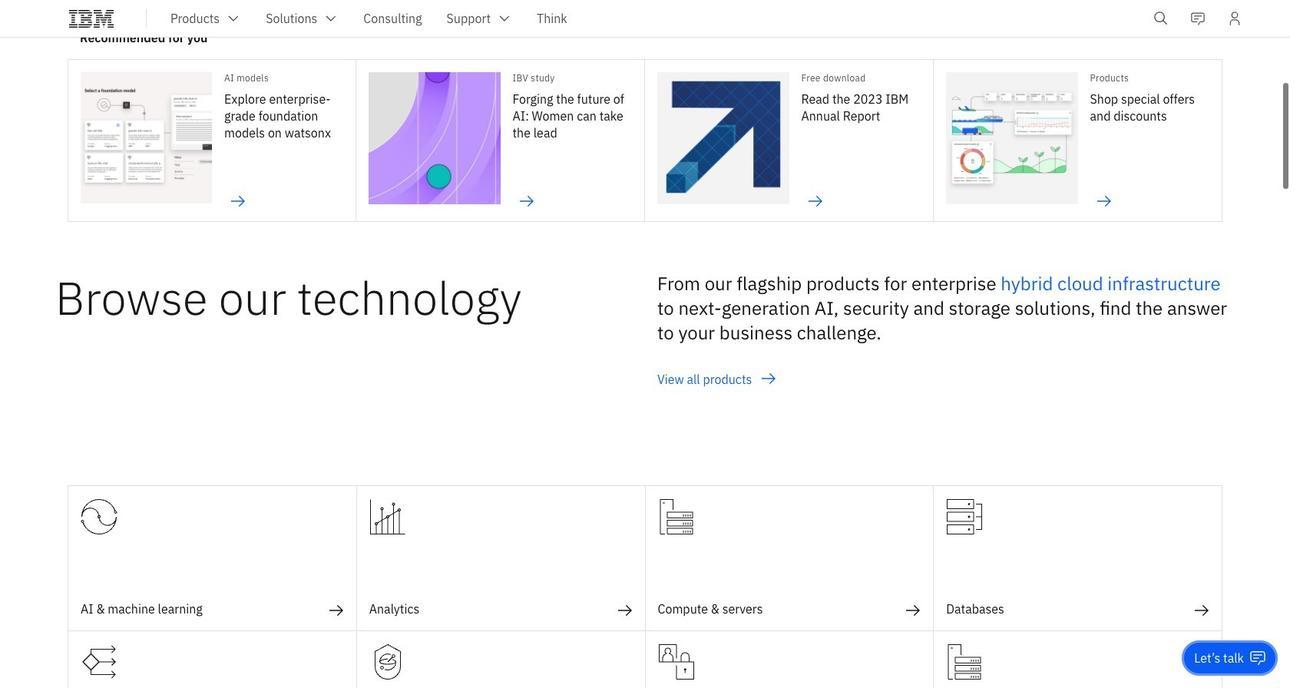 Task type: vqa. For each thing, say whether or not it's contained in the screenshot.
OPEN COOKIE PREFERENCES MODAL section
no



Task type: locate. For each thing, give the bounding box(es) containing it.
let's talk element
[[1195, 650, 1245, 667]]



